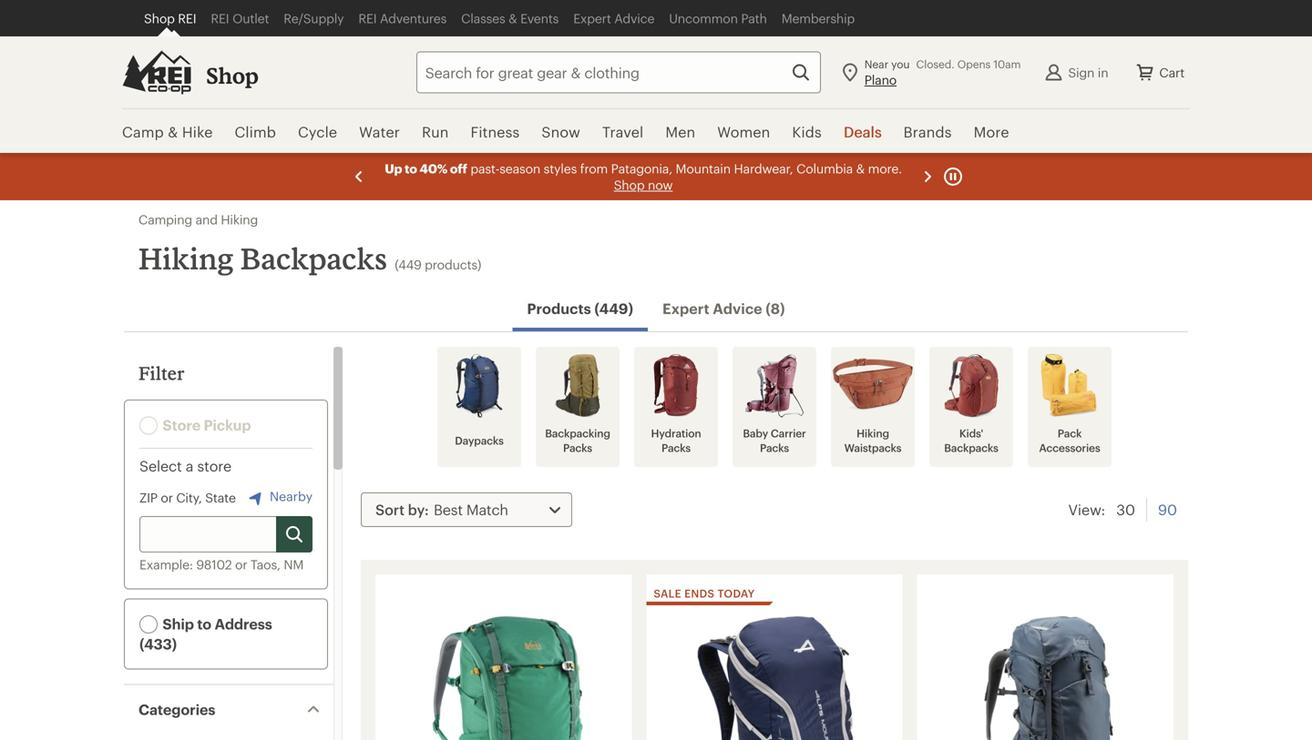 Task type: locate. For each thing, give the bounding box(es) containing it.
90 link
[[1158, 498, 1177, 522]]

& for classes
[[509, 11, 517, 26]]

0 vertical spatial to
[[405, 161, 417, 176]]

2 vertical spatial &
[[856, 161, 865, 176]]

classes
[[461, 11, 505, 26]]

1 vertical spatial backpacks
[[944, 441, 998, 455]]

zip or city, state
[[139, 491, 236, 505]]

shop down the rei outlet
[[206, 62, 259, 88]]

2 vertical spatial shop
[[614, 178, 645, 192]]

camping and hiking link
[[139, 211, 258, 228]]

2 horizontal spatial packs
[[760, 441, 789, 455]]

1 vertical spatial &
[[168, 123, 178, 140]]

advice up 'search for great gear & clothing' text box
[[614, 11, 655, 26]]

brands
[[904, 123, 952, 140]]

hiking waistpacks image
[[833, 354, 913, 418]]

1 vertical spatial to
[[197, 616, 211, 633]]

expert advice (8)
[[662, 300, 785, 317]]

travel
[[602, 123, 644, 140]]

90
[[1158, 502, 1177, 518]]

1 vertical spatial expert
[[662, 300, 710, 317]]

now
[[648, 178, 673, 192]]

membership
[[782, 11, 855, 26]]

climb
[[235, 123, 276, 140]]

rei co-op traverse 32 pack - men's 0 image
[[928, 610, 1163, 741]]

& left hike on the top left
[[168, 123, 178, 140]]

1 horizontal spatial &
[[509, 11, 517, 26]]

2 vertical spatial hiking
[[857, 427, 889, 440]]

daypacks link
[[439, 349, 519, 466]]

0 vertical spatial or
[[161, 491, 173, 505]]

ship to address (433) button
[[128, 604, 323, 666]]

& left events
[[509, 11, 517, 26]]

2 rei from the left
[[211, 11, 229, 26]]

opens
[[957, 57, 991, 71]]

2 horizontal spatial rei
[[358, 11, 377, 26]]

0 vertical spatial expert
[[573, 11, 611, 26]]

& inside classes & events link
[[509, 11, 517, 26]]

rei
[[178, 11, 196, 26], [211, 11, 229, 26], [358, 11, 377, 26]]

expert inside button
[[662, 300, 710, 317]]

water button
[[348, 109, 411, 155]]

sale
[[654, 587, 681, 600]]

packs inside backpacking packs
[[563, 441, 592, 455]]

3 packs from the left
[[760, 441, 789, 455]]

0 horizontal spatial advice
[[614, 11, 655, 26]]

near you closed. opens 10am plano
[[865, 57, 1021, 87]]

&
[[509, 11, 517, 26], [168, 123, 178, 140], [856, 161, 865, 176]]

1 vertical spatial hiking
[[139, 241, 234, 276]]

fitness
[[471, 123, 520, 140]]

expert advice
[[573, 11, 655, 26]]

0 vertical spatial &
[[509, 11, 517, 26]]

season
[[500, 161, 540, 176]]

2 horizontal spatial &
[[856, 161, 865, 176]]

expert inside shop banner
[[573, 11, 611, 26]]

classes & events
[[461, 11, 559, 26]]

packs down backpacking
[[563, 441, 592, 455]]

1 horizontal spatial to
[[405, 161, 417, 176]]

accessories
[[1039, 441, 1100, 455]]

hiking inside hiking waistpacks
[[857, 427, 889, 440]]

rei co-op trail 40 pack - women's 0 image
[[386, 610, 621, 741]]

2 horizontal spatial shop
[[614, 178, 645, 192]]

1 vertical spatial advice
[[713, 300, 762, 317]]

1 horizontal spatial or
[[235, 558, 247, 572]]

0 vertical spatial hiking
[[221, 212, 258, 227]]

rei co-op, go to rei.com home page image
[[122, 51, 191, 94]]

1 horizontal spatial expert
[[662, 300, 710, 317]]

or right zip
[[161, 491, 173, 505]]

backpacks
[[240, 241, 387, 276], [944, 441, 998, 455]]

ends
[[684, 587, 715, 600]]

hiking up waistpacks
[[857, 427, 889, 440]]

ship to address (433)
[[139, 616, 272, 653]]

Search for great gear & clothing text field
[[416, 51, 821, 93]]

rei left the outlet
[[211, 11, 229, 26]]

to
[[405, 161, 417, 176], [197, 616, 211, 633]]

next message image
[[917, 166, 939, 188]]

(449
[[395, 257, 422, 272]]

0 horizontal spatial rei
[[178, 11, 196, 26]]

advice for expert advice (8)
[[713, 300, 762, 317]]

backpacks for kids'
[[944, 441, 998, 455]]

inherit color_13 5 2 image
[[244, 487, 266, 509]]

men button
[[655, 109, 706, 155]]

hiking waistpacks
[[844, 427, 902, 455]]

uncommon path link
[[662, 0, 774, 36]]

hiking down the camping and hiking
[[139, 241, 234, 276]]

0 vertical spatial advice
[[614, 11, 655, 26]]

or left taos,
[[235, 558, 247, 572]]

expert right events
[[573, 11, 611, 26]]

pause banner message scrolling image
[[942, 166, 964, 188]]

2 packs from the left
[[661, 441, 691, 455]]

1 horizontal spatial advice
[[713, 300, 762, 317]]

packs inside hydration packs
[[661, 441, 691, 455]]

1 packs from the left
[[563, 441, 592, 455]]

men
[[665, 123, 696, 140]]

advice for expert advice
[[614, 11, 655, 26]]

path
[[741, 11, 767, 26]]

baby carrier packs
[[743, 427, 806, 455]]

3 rei from the left
[[358, 11, 377, 26]]

0 horizontal spatial expert
[[573, 11, 611, 26]]

run
[[422, 123, 449, 140]]

uncommon
[[669, 11, 738, 26]]

0 horizontal spatial backpacks
[[240, 241, 387, 276]]

and
[[196, 212, 218, 227]]

women
[[717, 123, 770, 140]]

kids
[[792, 123, 822, 140]]

hiking right and
[[221, 212, 258, 227]]

advice inside button
[[713, 300, 762, 317]]

to inside ship to address (433)
[[197, 616, 211, 633]]

expert advice link
[[566, 0, 662, 36]]

to inside up to 40% off past-season styles from patagonia, mountain hardwear, columbia & more. shop now
[[405, 161, 417, 176]]

& inside camp & hike dropdown button
[[168, 123, 178, 140]]

up
[[385, 161, 402, 176]]

hiking for waistpacks
[[857, 427, 889, 440]]

pack accessories link
[[1030, 349, 1110, 466]]

0 vertical spatial shop
[[144, 11, 175, 26]]

in
[[1098, 65, 1108, 80]]

to right up
[[405, 161, 417, 176]]

packs down carrier
[[760, 441, 789, 455]]

zip
[[139, 491, 158, 505]]

categories
[[139, 702, 215, 718]]

backpacking packs image
[[538, 354, 618, 418]]

view:
[[1068, 502, 1106, 518]]

0 vertical spatial backpacks
[[240, 241, 387, 276]]

shop rei
[[144, 11, 196, 26]]

1 horizontal spatial packs
[[661, 441, 691, 455]]

rei left the rei outlet
[[178, 11, 196, 26]]

0 horizontal spatial shop
[[144, 11, 175, 26]]

shop down patagonia,
[[614, 178, 645, 192]]

deals button
[[833, 109, 893, 155]]

0 horizontal spatial to
[[197, 616, 211, 633]]

camping
[[139, 212, 192, 227]]

daypacks
[[455, 434, 504, 447]]

hiking waistpacks link
[[833, 349, 913, 466]]

& left more.
[[856, 161, 865, 176]]

advice inside shop banner
[[614, 11, 655, 26]]

none field inside shop banner
[[416, 51, 821, 93]]

fitness button
[[460, 109, 531, 155]]

10am
[[993, 57, 1021, 71]]

select a store
[[139, 458, 231, 475]]

alps mountaineering canyon 30 pack 0 image
[[657, 610, 892, 741]]

backpacking packs link
[[538, 349, 618, 466]]

to right ship
[[197, 616, 211, 633]]

hike
[[182, 123, 213, 140]]

1 vertical spatial shop
[[206, 62, 259, 88]]

advice left (8)
[[713, 300, 762, 317]]

None search field
[[383, 51, 821, 93]]

1 horizontal spatial shop
[[206, 62, 259, 88]]

packs down hydration
[[661, 441, 691, 455]]

None field
[[416, 51, 821, 93]]

0 horizontal spatial packs
[[563, 441, 592, 455]]

rei left 'adventures'
[[358, 11, 377, 26]]

30
[[1116, 502, 1135, 518]]

1 horizontal spatial backpacks
[[944, 441, 998, 455]]

hardwear,
[[734, 161, 793, 176]]

brands button
[[893, 109, 963, 155]]

0 horizontal spatial &
[[168, 123, 178, 140]]

shop up rei co-op, go to rei.com home page link
[[144, 11, 175, 26]]

address
[[215, 616, 272, 633]]

1 horizontal spatial rei
[[211, 11, 229, 26]]

expert right "(449)"
[[662, 300, 710, 317]]



Task type: describe. For each thing, give the bounding box(es) containing it.
patagonia,
[[611, 161, 672, 176]]

expert advice (8) button
[[648, 290, 800, 328]]

packs for hydration packs
[[661, 441, 691, 455]]

shop inside up to 40% off past-season styles from patagonia, mountain hardwear, columbia & more. shop now
[[614, 178, 645, 192]]

baby carrier packs image
[[734, 354, 815, 418]]

closed.
[[916, 57, 955, 71]]

packs for backpacking packs
[[563, 441, 592, 455]]

ZIP or City, State text field
[[139, 517, 313, 553]]

snow button
[[531, 109, 591, 155]]

sign
[[1068, 65, 1095, 80]]

0 horizontal spatial or
[[161, 491, 173, 505]]

(433)
[[139, 636, 177, 653]]

kids' backpacks link
[[931, 349, 1011, 466]]

daypacks image
[[439, 354, 519, 418]]

hydration
[[651, 427, 701, 440]]

plano
[[865, 72, 897, 87]]

products (449)
[[527, 300, 633, 317]]

camp & hike
[[122, 123, 213, 140]]

climb button
[[224, 109, 287, 155]]

& inside up to 40% off past-season styles from patagonia, mountain hardwear, columbia & more. shop now
[[856, 161, 865, 176]]

taos,
[[251, 558, 280, 572]]

filter
[[139, 363, 185, 384]]

1 rei from the left
[[178, 11, 196, 26]]

adventures
[[380, 11, 447, 26]]

shop for shop
[[206, 62, 259, 88]]

select
[[139, 458, 182, 475]]

sale ends today
[[654, 587, 755, 600]]

city,
[[176, 491, 202, 505]]

women button
[[706, 109, 781, 155]]

shop banner
[[0, 0, 1312, 155]]

packs inside baby carrier packs
[[760, 441, 789, 455]]

search image
[[790, 62, 812, 83]]

1 vertical spatial or
[[235, 558, 247, 572]]

(8)
[[766, 300, 785, 317]]

kids button
[[781, 109, 833, 155]]

near
[[865, 57, 888, 71]]

from
[[580, 161, 608, 176]]

kids' backpacks image
[[931, 354, 1011, 418]]

store
[[197, 458, 231, 475]]

cycle
[[298, 123, 337, 140]]

re/supply link
[[276, 0, 351, 36]]

none search field inside shop banner
[[383, 51, 821, 93]]

sign in link
[[1035, 54, 1116, 91]]

rei adventures
[[358, 11, 447, 26]]

hydration packs image
[[636, 354, 716, 418]]

deals
[[844, 123, 882, 140]]

hiking for backpacks
[[139, 241, 234, 276]]

kids' backpacks
[[944, 427, 998, 455]]

carrier
[[771, 427, 806, 440]]

products
[[527, 300, 591, 317]]

to for up
[[405, 161, 417, 176]]

pack accessories image
[[1030, 354, 1110, 418]]

search for stores image
[[283, 524, 305, 546]]

98102
[[196, 558, 232, 572]]

nearby button
[[244, 487, 313, 509]]

uncommon path
[[669, 11, 767, 26]]

a
[[186, 458, 193, 475]]

baby
[[743, 427, 768, 440]]

columbia
[[797, 161, 853, 176]]

nm
[[284, 558, 304, 572]]

rei for rei adventures
[[358, 11, 377, 26]]

& for camp
[[168, 123, 178, 140]]

nearby
[[266, 489, 313, 504]]

up to 40% off past-season styles from patagonia, mountain hardwear, columbia & more. shop now
[[385, 161, 902, 192]]

events
[[520, 11, 559, 26]]

rei for rei outlet
[[211, 11, 229, 26]]

40%
[[420, 161, 448, 176]]

outlet
[[232, 11, 269, 26]]

more.
[[868, 161, 902, 176]]

to for ship
[[197, 616, 211, 633]]

more
[[974, 123, 1009, 140]]

backpacks for hiking
[[240, 241, 387, 276]]

styles
[[544, 161, 577, 176]]

past-
[[470, 161, 500, 176]]

promotional messages marquee
[[0, 153, 1312, 200]]

state
[[205, 491, 236, 505]]

shop link
[[206, 62, 259, 89]]

backpacking packs
[[545, 427, 610, 455]]

travel button
[[591, 109, 655, 155]]

previous message image
[[348, 166, 370, 188]]

backpacking
[[545, 427, 610, 440]]

water
[[359, 123, 400, 140]]

cart
[[1159, 65, 1185, 80]]

shop rei link
[[137, 0, 204, 36]]

more button
[[963, 109, 1020, 155]]

categories button
[[124, 686, 333, 735]]

waistpacks
[[844, 441, 902, 455]]

cycle button
[[287, 109, 348, 155]]

products)
[[425, 257, 481, 272]]

cart link
[[1123, 51, 1195, 94]]

camping and hiking
[[139, 212, 258, 227]]

membership link
[[774, 0, 862, 36]]

shop for shop rei
[[144, 11, 175, 26]]

snow
[[542, 123, 580, 140]]

you
[[891, 57, 910, 71]]

rei co-op, go to rei.com home page link
[[122, 51, 191, 94]]

expert for expert advice (8)
[[662, 300, 710, 317]]

sign in
[[1068, 65, 1108, 80]]

baby carrier packs link
[[734, 349, 815, 466]]

kids'
[[959, 427, 983, 440]]

expert for expert advice
[[573, 11, 611, 26]]

pack
[[1058, 427, 1082, 440]]



Task type: vqa. For each thing, say whether or not it's contained in the screenshot.
Shop for Shop REI
yes



